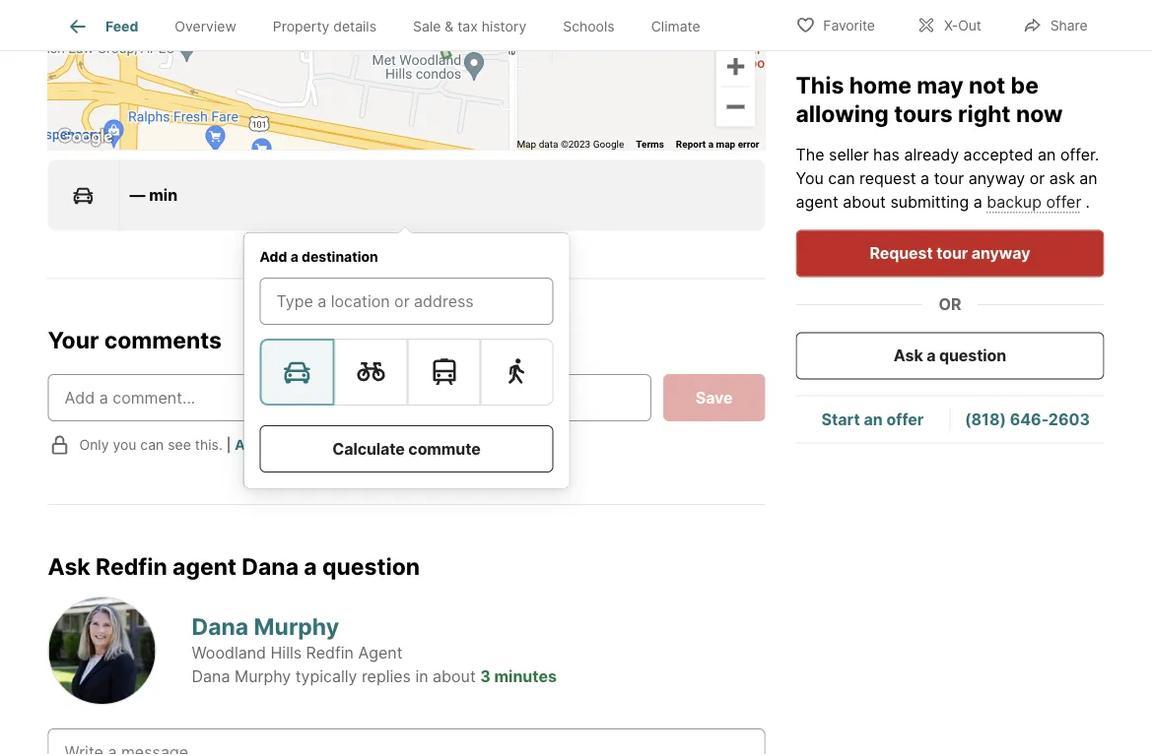 Task type: vqa. For each thing, say whether or not it's contained in the screenshot.
Ln for Public facts and zoning for 1923 Abshire Ln
no



Task type: describe. For each thing, give the bounding box(es) containing it.
your
[[48, 326, 99, 354]]

see
[[168, 437, 191, 454]]

2 vertical spatial dana
[[192, 667, 230, 687]]

allowing
[[796, 99, 889, 127]]

&
[[445, 18, 454, 35]]

tab list containing feed
[[48, 0, 734, 50]]

anyway inside "request tour anyway" button
[[972, 244, 1030, 263]]

ask for ask redfin agent dana a question
[[48, 553, 90, 580]]

0 vertical spatial redfin
[[96, 553, 167, 580]]

. inside . you can request a tour anyway or ask
[[1095, 145, 1099, 165]]

already
[[904, 145, 959, 165]]

offer for backup
[[1046, 193, 1082, 212]]

calculate commute button
[[260, 426, 553, 473]]

ask for ask a question
[[894, 346, 923, 366]]

or
[[1030, 169, 1045, 188]]

or
[[939, 295, 961, 314]]

share
[[1050, 17, 1088, 34]]

feed link
[[66, 15, 138, 38]]

report
[[676, 138, 706, 150]]

save button
[[663, 375, 765, 422]]

details
[[333, 18, 376, 35]]

ask a question
[[894, 346, 1006, 366]]

min
[[149, 186, 178, 205]]

3
[[480, 667, 491, 687]]

0 vertical spatial dana
[[242, 553, 299, 580]]

a inside button
[[927, 346, 936, 366]]

data
[[539, 138, 558, 150]]

you
[[796, 169, 824, 188]]

request tour anyway button
[[796, 230, 1104, 277]]

can for see
[[140, 437, 164, 454]]

tax
[[457, 18, 478, 35]]

ask a question button
[[796, 333, 1104, 380]]

schools
[[563, 18, 615, 35]]

dana murphy link
[[192, 613, 339, 641]]

only
[[79, 437, 109, 454]]

ask redfin agent dana a question
[[48, 553, 420, 580]]

be
[[1011, 71, 1039, 99]]

start an offer
[[822, 410, 924, 429]]

partner
[[326, 437, 377, 454]]

(818) 646-2603
[[965, 410, 1090, 429]]

feed
[[105, 18, 138, 35]]

x-out
[[944, 17, 981, 34]]

0 vertical spatial add
[[260, 249, 287, 265]]

backup
[[987, 193, 1042, 212]]

2603
[[1048, 410, 1090, 429]]

x-
[[944, 17, 958, 34]]

1 vertical spatial dana
[[192, 613, 249, 641]]

right
[[958, 99, 1011, 127]]

terms link
[[636, 138, 664, 150]]

tour inside button
[[936, 244, 968, 263]]

calculate
[[332, 439, 405, 459]]

add a destination
[[260, 249, 378, 265]]

0 vertical spatial an
[[1038, 145, 1056, 165]]

typically
[[295, 667, 357, 687]]

agent inside the an agent about submitting a backup offer .
[[796, 193, 838, 212]]

sale & tax history
[[413, 18, 526, 35]]

property details tab
[[255, 3, 395, 50]]

error
[[738, 138, 759, 150]]

map data ©2023 google
[[517, 138, 624, 150]]

comments
[[104, 326, 222, 354]]

| add a search partner
[[226, 437, 377, 454]]

commute
[[408, 439, 481, 459]]

property
[[273, 18, 329, 35]]

calculate commute
[[332, 439, 481, 459]]

hills
[[271, 644, 302, 663]]

search
[[277, 437, 323, 454]]

ask
[[1049, 169, 1075, 188]]

map
[[517, 138, 536, 150]]

©2023
[[561, 138, 591, 150]]

accepted
[[963, 145, 1033, 165]]

x-out button
[[900, 4, 998, 45]]

save
[[696, 388, 733, 408]]

start
[[822, 410, 860, 429]]

Write a message... text field
[[65, 741, 749, 756]]

not
[[969, 71, 1006, 99]]

Type a location or address text field
[[276, 290, 537, 313]]

anyway inside . you can request a tour anyway or ask
[[968, 169, 1025, 188]]

report a map error link
[[676, 138, 759, 150]]

(818) 646-2603 link
[[965, 410, 1090, 429]]

your comments
[[48, 326, 222, 354]]

tours
[[894, 99, 953, 127]]

destination
[[302, 249, 378, 265]]

1 vertical spatial agent
[[173, 553, 236, 580]]

out
[[958, 17, 981, 34]]

climate
[[651, 18, 700, 35]]

. inside the an agent about submitting a backup offer .
[[1085, 193, 1090, 212]]



Task type: locate. For each thing, give the bounding box(es) containing it.
dana
[[242, 553, 299, 580], [192, 613, 249, 641], [192, 667, 230, 687]]

woodland hills redfin agentdana murphy image
[[48, 597, 156, 705]]

the
[[796, 145, 824, 165]]

about
[[843, 193, 886, 212], [433, 667, 476, 687]]

an up or
[[1038, 145, 1056, 165]]

tour down "the seller has already accepted an offer"
[[934, 169, 964, 188]]

murphy up "hills"
[[254, 613, 339, 641]]

redfin up typically
[[306, 644, 354, 663]]

dana up dana murphy "link" at the bottom left
[[242, 553, 299, 580]]

. you can request a tour anyway or ask
[[796, 145, 1099, 188]]

1 vertical spatial an
[[1080, 169, 1098, 188]]

0 vertical spatial agent
[[796, 193, 838, 212]]

seller
[[829, 145, 869, 165]]

.
[[1095, 145, 1099, 165], [1085, 193, 1090, 212]]

home
[[849, 71, 912, 99]]

only you can see this.
[[79, 437, 223, 454]]

646-
[[1010, 410, 1048, 429]]

dana up woodland
[[192, 613, 249, 641]]

an right start
[[864, 410, 883, 429]]

minutes
[[494, 667, 557, 687]]

request
[[859, 169, 916, 188]]

property details
[[273, 18, 376, 35]]

an inside the an agent about submitting a backup offer .
[[1080, 169, 1098, 188]]

ask up woodland hills redfin agentdana murphy "image"
[[48, 553, 90, 580]]

agent up dana murphy "link" at the bottom left
[[173, 553, 236, 580]]

0 horizontal spatial about
[[433, 667, 476, 687]]

Add a comment... text field
[[65, 386, 634, 410]]

this
[[796, 71, 844, 99]]

(818)
[[965, 410, 1006, 429]]

list box
[[260, 339, 553, 406]]

replies
[[362, 667, 411, 687]]

ask up 'start an offer' link at right bottom
[[894, 346, 923, 366]]

1 horizontal spatial about
[[843, 193, 886, 212]]

the seller has already accepted an offer
[[796, 145, 1095, 165]]

0 vertical spatial anyway
[[968, 169, 1025, 188]]

1 vertical spatial .
[[1085, 193, 1090, 212]]

google image
[[53, 124, 118, 150]]

add right |
[[235, 437, 262, 454]]

now
[[1016, 99, 1063, 127]]

map region
[[10, 0, 767, 338]]

1 vertical spatial offer
[[1046, 193, 1082, 212]]

1 horizontal spatial can
[[828, 169, 855, 188]]

0 horizontal spatial agent
[[173, 553, 236, 580]]

agent
[[358, 644, 403, 663]]

a inside . you can request a tour anyway or ask
[[921, 169, 930, 188]]

dana murphy woodland hills redfin agent dana murphy typically replies in about 3 minutes
[[192, 613, 557, 687]]

woodland
[[192, 644, 266, 663]]

in
[[415, 667, 428, 687]]

about inside the an agent about submitting a backup offer .
[[843, 193, 886, 212]]

0 horizontal spatial ask
[[48, 553, 90, 580]]

0 horizontal spatial can
[[140, 437, 164, 454]]

question down or
[[939, 346, 1006, 366]]

1 horizontal spatial redfin
[[306, 644, 354, 663]]

share button
[[1006, 4, 1104, 45]]

favorite
[[823, 17, 875, 34]]

google
[[593, 138, 624, 150]]

1 horizontal spatial question
[[939, 346, 1006, 366]]

sale & tax history tab
[[395, 3, 545, 50]]

can for request
[[828, 169, 855, 188]]

tab list
[[48, 0, 734, 50]]

submitting
[[890, 193, 969, 212]]

2 vertical spatial offer
[[886, 410, 924, 429]]

1 horizontal spatial ask
[[894, 346, 923, 366]]

you
[[113, 437, 136, 454]]

0 horizontal spatial .
[[1085, 193, 1090, 212]]

sale
[[413, 18, 441, 35]]

favorite button
[[779, 4, 892, 45]]

offer down ask
[[1046, 193, 1082, 212]]

start an offer link
[[822, 410, 924, 429]]

about down request
[[843, 193, 886, 212]]

schools tab
[[545, 3, 633, 50]]

tour inside . you can request a tour anyway or ask
[[934, 169, 964, 188]]

agent down the you
[[796, 193, 838, 212]]

0 vertical spatial can
[[828, 169, 855, 188]]

0 vertical spatial murphy
[[254, 613, 339, 641]]

history
[[482, 18, 526, 35]]

0 vertical spatial offer
[[1060, 145, 1095, 165]]

redfin inside dana murphy woodland hills redfin agent dana murphy typically replies in about 3 minutes
[[306, 644, 354, 663]]

anyway down accepted
[[968, 169, 1025, 188]]

this home may not be allowing tours right now
[[796, 71, 1063, 127]]

1 vertical spatial anyway
[[972, 244, 1030, 263]]

2 vertical spatial an
[[864, 410, 883, 429]]

an right ask
[[1080, 169, 1098, 188]]

offer right start
[[886, 410, 924, 429]]

1 vertical spatial question
[[322, 553, 420, 580]]

dana down woodland
[[192, 667, 230, 687]]

about inside dana murphy woodland hills redfin agent dana murphy typically replies in about 3 minutes
[[433, 667, 476, 687]]

about left 3
[[433, 667, 476, 687]]

0 vertical spatial .
[[1095, 145, 1099, 165]]

0 vertical spatial about
[[843, 193, 886, 212]]

a inside the an agent about submitting a backup offer .
[[973, 193, 982, 212]]

1 vertical spatial redfin
[[306, 644, 354, 663]]

an agent about submitting a backup offer .
[[796, 169, 1098, 212]]

1 vertical spatial tour
[[936, 244, 968, 263]]

an
[[1038, 145, 1056, 165], [1080, 169, 1098, 188], [864, 410, 883, 429]]

add a search partner button
[[235, 437, 377, 454]]

backup offer link
[[987, 193, 1082, 212]]

climate tab
[[633, 3, 719, 50]]

can down seller
[[828, 169, 855, 188]]

1 horizontal spatial agent
[[796, 193, 838, 212]]

murphy
[[254, 613, 339, 641], [234, 667, 291, 687]]

|
[[226, 437, 231, 454]]

may
[[917, 71, 963, 99]]

tour
[[934, 169, 964, 188], [936, 244, 968, 263]]

1 vertical spatial ask
[[48, 553, 90, 580]]

offer
[[1060, 145, 1095, 165], [1046, 193, 1082, 212], [886, 410, 924, 429]]

add left the "destination"
[[260, 249, 287, 265]]

—
[[130, 186, 145, 205]]

report a map error
[[676, 138, 759, 150]]

2 horizontal spatial an
[[1080, 169, 1098, 188]]

1 horizontal spatial an
[[1038, 145, 1056, 165]]

offer for an
[[1060, 145, 1095, 165]]

anyway down backup
[[972, 244, 1030, 263]]

request
[[870, 244, 933, 263]]

0 horizontal spatial question
[[322, 553, 420, 580]]

0 vertical spatial question
[[939, 346, 1006, 366]]

redfin up woodland hills redfin agentdana murphy "image"
[[96, 553, 167, 580]]

map
[[716, 138, 735, 150]]

overview tab
[[157, 3, 255, 50]]

1 vertical spatial add
[[235, 437, 262, 454]]

request tour anyway
[[870, 244, 1030, 263]]

tour right request
[[936, 244, 968, 263]]

this.
[[195, 437, 223, 454]]

murphy down "hills"
[[234, 667, 291, 687]]

0 horizontal spatial redfin
[[96, 553, 167, 580]]

offer inside the an agent about submitting a backup offer .
[[1046, 193, 1082, 212]]

terms
[[636, 138, 664, 150]]

question inside button
[[939, 346, 1006, 366]]

offer up ask
[[1060, 145, 1095, 165]]

0 vertical spatial ask
[[894, 346, 923, 366]]

— min
[[130, 186, 178, 205]]

1 vertical spatial murphy
[[234, 667, 291, 687]]

anyway
[[968, 169, 1025, 188], [972, 244, 1030, 263]]

1 vertical spatial can
[[140, 437, 164, 454]]

can inside . you can request a tour anyway or ask
[[828, 169, 855, 188]]

0 vertical spatial tour
[[934, 169, 964, 188]]

0 horizontal spatial an
[[864, 410, 883, 429]]

1 vertical spatial about
[[433, 667, 476, 687]]

has
[[873, 145, 900, 165]]

agent
[[796, 193, 838, 212], [173, 553, 236, 580]]

question up dana murphy woodland hills redfin agent dana murphy typically replies in about 3 minutes
[[322, 553, 420, 580]]

can left the see
[[140, 437, 164, 454]]

can
[[828, 169, 855, 188], [140, 437, 164, 454]]

add
[[260, 249, 287, 265], [235, 437, 262, 454]]

1 horizontal spatial .
[[1095, 145, 1099, 165]]

a
[[708, 138, 714, 150], [921, 169, 930, 188], [973, 193, 982, 212], [290, 249, 298, 265], [927, 346, 936, 366], [266, 437, 274, 454], [304, 553, 317, 580]]

overview
[[175, 18, 236, 35]]

ask inside ask a question button
[[894, 346, 923, 366]]



